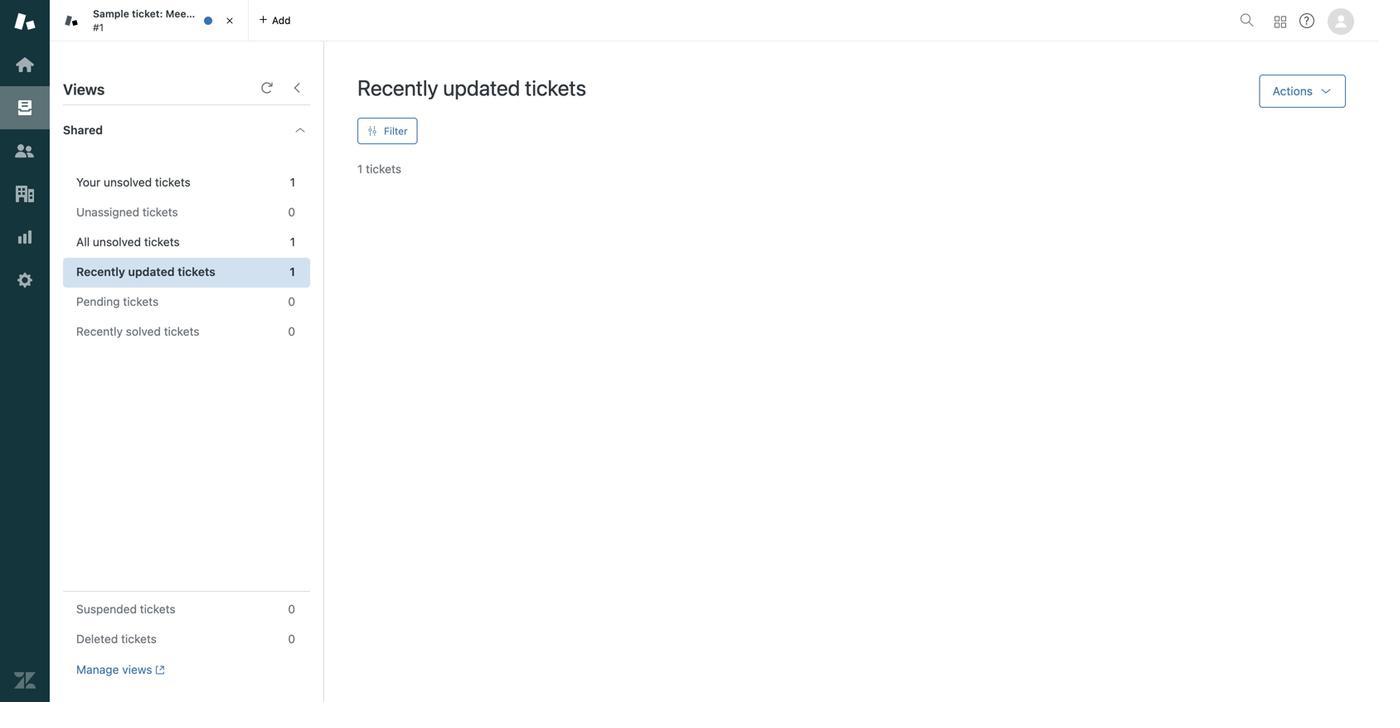 Task type: locate. For each thing, give the bounding box(es) containing it.
arturo
[[59, 1, 91, 14]]

0 vertical spatial recently updated tickets
[[358, 75, 586, 100]]

4 0 from the top
[[288, 603, 295, 616]]

ticket right the
[[211, 8, 239, 20]]

zendesk image
[[14, 670, 36, 692]]

recently for 0
[[76, 325, 123, 338]]

meet
[[166, 8, 190, 20]]

tabs tab list
[[50, 0, 1234, 41]]

admin image
[[14, 270, 36, 291]]

recently
[[358, 75, 438, 100], [76, 265, 125, 279], [76, 325, 123, 338]]

unassigned
[[76, 205, 139, 219]]

reporting image
[[14, 226, 36, 248]]

recently up pending
[[76, 265, 125, 279]]

ticket
[[28, 1, 56, 14], [211, 8, 239, 20]]

1 for all unsolved tickets
[[290, 235, 295, 249]]

2 vertical spatial recently
[[76, 325, 123, 338]]

refresh views pane image
[[260, 81, 274, 95]]

shared button
[[50, 105, 277, 155]]

main element
[[0, 0, 50, 703]]

1 horizontal spatial ticket
[[211, 8, 239, 20]]

0 for suspended tickets
[[288, 603, 295, 616]]

1 horizontal spatial recently updated tickets
[[358, 75, 586, 100]]

unassigned tickets
[[76, 205, 178, 219]]

1 tickets
[[358, 162, 401, 176]]

1 vertical spatial recently
[[76, 265, 125, 279]]

0 for recently solved tickets
[[288, 325, 295, 338]]

1 vertical spatial unsolved
[[93, 235, 141, 249]]

all unsolved tickets
[[76, 235, 180, 249]]

customers image
[[14, 140, 36, 162]]

0 vertical spatial unsolved
[[104, 175, 152, 189]]

5 0 from the top
[[288, 633, 295, 646]]

unsolved up 'unassigned tickets'
[[104, 175, 152, 189]]

1 vertical spatial recently updated tickets
[[76, 265, 216, 279]]

recently down pending
[[76, 325, 123, 338]]

ticket inside the sample ticket: meet the ticket #1
[[211, 8, 239, 20]]

off
[[105, 1, 125, 14]]

filter button
[[358, 118, 418, 144]]

actions
[[1273, 84, 1313, 98]]

deleted
[[76, 633, 118, 646]]

0
[[288, 205, 295, 219], [288, 295, 295, 309], [288, 325, 295, 338], [288, 603, 295, 616], [288, 633, 295, 646]]

1
[[358, 162, 363, 176], [290, 175, 295, 189], [290, 235, 295, 249], [290, 265, 295, 279]]

unsolved
[[104, 175, 152, 189], [93, 235, 141, 249]]

1 0 from the top
[[288, 205, 295, 219]]

0 horizontal spatial recently updated tickets
[[76, 265, 216, 279]]

tickets
[[525, 75, 586, 100], [366, 162, 401, 176], [155, 175, 191, 189], [142, 205, 178, 219], [144, 235, 180, 249], [178, 265, 216, 279], [123, 295, 159, 309], [164, 325, 200, 338], [140, 603, 176, 616], [121, 633, 157, 646]]

updated
[[443, 75, 520, 100], [128, 265, 175, 279]]

1 horizontal spatial updated
[[443, 75, 520, 100]]

0 vertical spatial updated
[[443, 75, 520, 100]]

add
[[272, 15, 291, 26]]

suspended tickets
[[76, 603, 176, 616]]

is
[[94, 1, 102, 14]]

tab
[[50, 0, 249, 41]]

3 0 from the top
[[288, 325, 295, 338]]

ticket right stale
[[28, 1, 56, 14]]

pending
[[76, 295, 120, 309]]

unsolved down unassigned
[[93, 235, 141, 249]]

the
[[193, 8, 209, 20]]

stale
[[0, 1, 25, 14]]

1 vertical spatial updated
[[128, 265, 175, 279]]

2 0 from the top
[[288, 295, 295, 309]]

organizations image
[[14, 183, 36, 205]]

recently up filter
[[358, 75, 438, 100]]

get help image
[[1300, 13, 1315, 28]]

all
[[76, 235, 90, 249]]

zendesk support image
[[14, 11, 36, 32]]

views image
[[14, 97, 36, 119]]

suspended
[[76, 603, 137, 616]]

shared
[[63, 123, 103, 137]]

now showing 1 tickets region
[[324, 178, 1380, 703]]

hide panel views image
[[290, 81, 304, 95]]

recently updated tickets
[[358, 75, 586, 100], [76, 265, 216, 279]]

1 for recently updated tickets
[[290, 265, 295, 279]]



Task type: describe. For each thing, give the bounding box(es) containing it.
unsolved for your
[[104, 175, 152, 189]]

deleted tickets
[[76, 633, 157, 646]]

1 for your unsolved tickets
[[290, 175, 295, 189]]

sample
[[93, 8, 129, 20]]

0 for pending tickets
[[288, 295, 295, 309]]

stale ticket arturo is off
[[0, 1, 125, 14]]

zendesk products image
[[1275, 16, 1287, 28]]

#1
[[93, 22, 104, 33]]

filter
[[384, 125, 408, 137]]

0 horizontal spatial ticket
[[28, 1, 56, 14]]

manage views link
[[76, 663, 165, 678]]

views
[[63, 80, 105, 98]]

your unsolved tickets
[[76, 175, 191, 189]]

tab containing sample ticket: meet the ticket
[[50, 0, 249, 41]]

add button
[[249, 0, 301, 41]]

0 horizontal spatial updated
[[128, 265, 175, 279]]

0 for unassigned tickets
[[288, 205, 295, 219]]

your
[[76, 175, 101, 189]]

0 for deleted tickets
[[288, 633, 295, 646]]

shared heading
[[50, 105, 324, 155]]

unsolved for all
[[93, 235, 141, 249]]

0 vertical spatial recently
[[358, 75, 438, 100]]

manage views
[[76, 663, 152, 677]]

sample ticket: meet the ticket #1
[[93, 8, 239, 33]]

ticket:
[[132, 8, 163, 20]]

pending tickets
[[76, 295, 159, 309]]

views
[[122, 663, 152, 677]]

solved
[[126, 325, 161, 338]]

recently for 1
[[76, 265, 125, 279]]

actions button
[[1260, 75, 1346, 108]]

manage
[[76, 663, 119, 677]]

get started image
[[14, 54, 36, 75]]

recently solved tickets
[[76, 325, 200, 338]]

close image
[[221, 12, 238, 29]]

opens in a new tab image
[[152, 666, 165, 675]]



Task type: vqa. For each thing, say whether or not it's contained in the screenshot.


